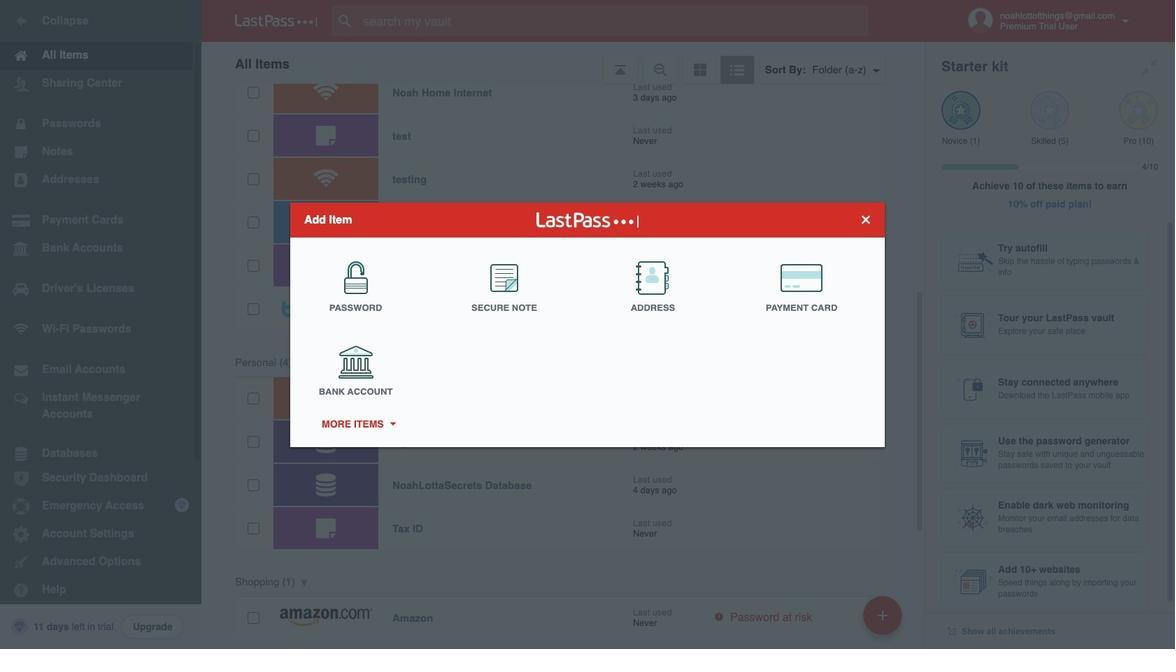 Task type: vqa. For each thing, say whether or not it's contained in the screenshot.
Main Navigation "navigation"
yes



Task type: describe. For each thing, give the bounding box(es) containing it.
caret right image
[[388, 422, 397, 426]]

lastpass image
[[235, 15, 318, 27]]

vault options navigation
[[201, 42, 925, 84]]



Task type: locate. For each thing, give the bounding box(es) containing it.
new item image
[[878, 611, 888, 621]]

new item navigation
[[858, 592, 911, 650]]

search my vault text field
[[332, 6, 890, 36]]

Search search field
[[332, 6, 890, 36]]

main navigation navigation
[[0, 0, 201, 650]]

dialog
[[290, 202, 885, 447]]



